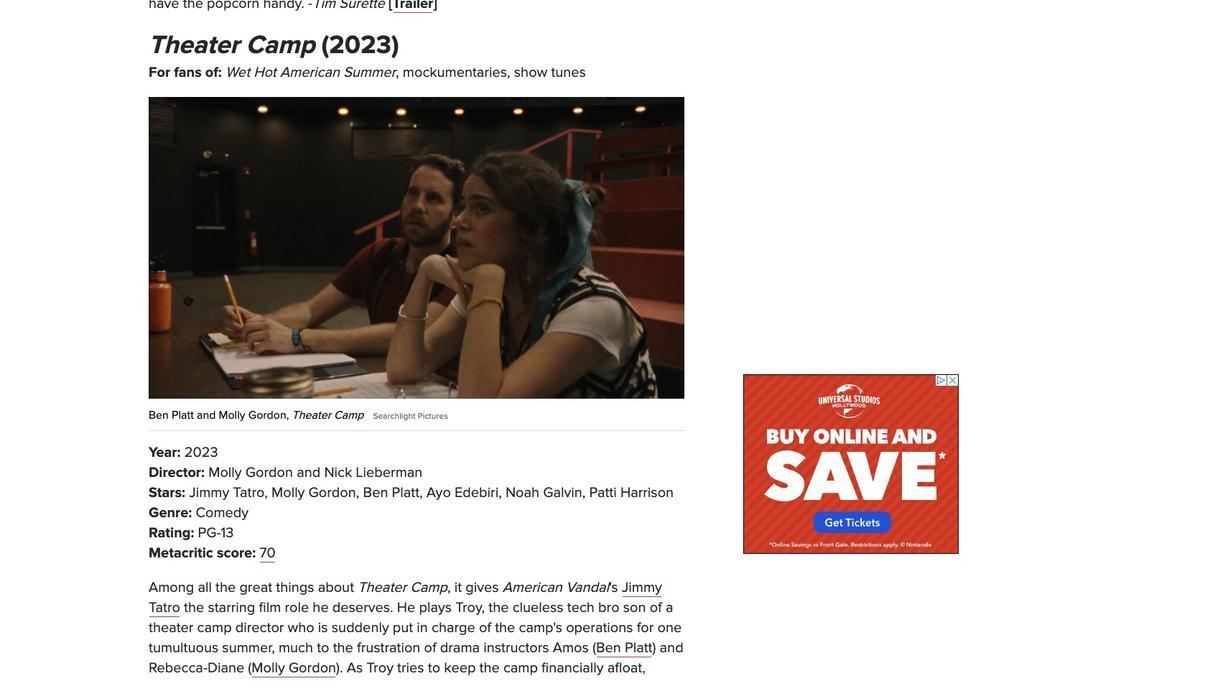 Task type: locate. For each thing, give the bounding box(es) containing it.
0 horizontal spatial of
[[424, 639, 437, 657]]

molly gordon link
[[252, 660, 336, 677]]

0 horizontal spatial gordon,
[[248, 408, 289, 422]]

platt up year:
[[172, 408, 194, 422]]

, left it
[[448, 579, 451, 596]]

ben up year:
[[149, 408, 169, 422]]

theater up deserves.
[[358, 579, 407, 596]]

gordon up 'work'
[[289, 660, 336, 677]]

put
[[393, 619, 413, 637]]

0 horizontal spatial theater
[[149, 30, 239, 61]]

0 vertical spatial gordon,
[[248, 408, 289, 422]]

summer
[[344, 64, 396, 81]]

0 vertical spatial rebecca-
[[149, 660, 208, 677]]

among all the great things about theater camp , it gives american vandal 's
[[149, 579, 622, 596]]

ben for ben platt and molly gordon, theater camp
[[149, 408, 169, 422]]

as
[[347, 660, 363, 677]]

jimmy
[[189, 484, 229, 501], [622, 579, 662, 596]]

searchlight
[[373, 411, 416, 421]]

diane down summer,
[[208, 660, 244, 677]]

troy
[[367, 660, 394, 677]]

1 horizontal spatial gordon,
[[309, 484, 360, 501]]

1 vertical spatial diane
[[275, 680, 312, 681]]

0 vertical spatial ben
[[149, 408, 169, 422]]

0 horizontal spatial jimmy
[[189, 484, 229, 501]]

camp
[[197, 619, 232, 637], [504, 660, 538, 677]]

wet
[[226, 64, 250, 81]]

)
[[653, 639, 656, 657]]

( down summer,
[[248, 660, 252, 677]]

1 horizontal spatial (
[[593, 639, 596, 657]]

0 horizontal spatial camp
[[246, 30, 315, 61]]

0 horizontal spatial to
[[317, 639, 329, 657]]

keep
[[444, 660, 476, 677]]

,
[[396, 64, 399, 81], [448, 579, 451, 596]]

and inside ). as troy tries to keep the camp financially afloat, amos and rebecca-diane work on staging their annual original musical amid thei
[[188, 680, 212, 681]]

1 horizontal spatial ,
[[448, 579, 451, 596]]

molly
[[219, 408, 245, 422], [209, 464, 242, 481], [272, 484, 305, 501], [252, 660, 285, 677]]

, down (2023)
[[396, 64, 399, 81]]

score:
[[217, 545, 256, 562]]

is
[[318, 619, 328, 637]]

( inside the starring film role he deserves. he plays troy, the clueless tech bro son of a theater camp director who is suddenly put in charge of the camp's operations for one tumultuous summer, much to the frustration of drama instructors amos (
[[593, 639, 596, 657]]

1 vertical spatial jimmy
[[622, 579, 662, 596]]

0 vertical spatial jimmy
[[189, 484, 229, 501]]

and
[[197, 408, 216, 422], [297, 464, 321, 481], [660, 639, 684, 657], [188, 680, 212, 681]]

vandal
[[566, 579, 609, 596]]

1 horizontal spatial rebecca-
[[216, 680, 275, 681]]

ben down the operations
[[596, 639, 621, 657]]

the starring film role he deserves. he plays troy, the clueless tech bro son of a theater camp director who is suddenly put in charge of the camp's operations for one tumultuous summer, much to the frustration of drama instructors amos (
[[149, 599, 682, 657]]

1 vertical spatial (
[[248, 660, 252, 677]]

and inside year: 2023 director: molly gordon and nick lieberman stars: jimmy tatro, molly gordon, ben platt, ayo edebiri, noah galvin, patti harrison genre: comedy rating: pg-13 metacritic score: 70
[[297, 464, 321, 481]]

annual
[[451, 680, 494, 681]]

and inside ) and rebecca-diane (
[[660, 639, 684, 657]]

1 horizontal spatial camp
[[504, 660, 538, 677]]

1 vertical spatial theater
[[292, 408, 331, 422]]

0 horizontal spatial diane
[[208, 660, 244, 677]]

gordon,
[[248, 408, 289, 422], [309, 484, 360, 501]]

theater camp link
[[149, 30, 315, 61]]

fans
[[174, 64, 202, 81]]

1 vertical spatial of
[[479, 619, 492, 637]]

ben down lieberman
[[363, 484, 388, 501]]

1 horizontal spatial diane
[[275, 680, 312, 681]]

0 vertical spatial diane
[[208, 660, 244, 677]]

to down 'is'
[[317, 639, 329, 657]]

rating:
[[149, 524, 194, 542]]

0 vertical spatial platt
[[172, 408, 194, 422]]

deserves.
[[333, 599, 394, 616]]

0 horizontal spatial american
[[280, 64, 340, 81]]

pg-
[[198, 524, 221, 542]]

0 vertical spatial theater
[[149, 30, 239, 61]]

1 vertical spatial rebecca-
[[216, 680, 275, 681]]

for
[[149, 64, 170, 81]]

0 vertical spatial american
[[280, 64, 340, 81]]

camp up plays
[[411, 579, 448, 596]]

0 horizontal spatial (
[[248, 660, 252, 677]]

diane
[[208, 660, 244, 677], [275, 680, 312, 681]]

to
[[317, 639, 329, 657], [428, 660, 441, 677]]

13
[[221, 524, 234, 542]]

advertisement region
[[702, 0, 918, 12]]

gordon, inside year: 2023 director: molly gordon and nick lieberman stars: jimmy tatro, molly gordon, ben platt, ayo edebiri, noah galvin, patti harrison genre: comedy rating: pg-13 metacritic score: 70
[[309, 484, 360, 501]]

camp up the original
[[504, 660, 538, 677]]

0 vertical spatial ,
[[396, 64, 399, 81]]

0 vertical spatial camp
[[246, 30, 315, 61]]

harrison
[[621, 484, 674, 501]]

jimmy inside year: 2023 director: molly gordon and nick lieberman stars: jimmy tatro, molly gordon, ben platt, ayo edebiri, noah galvin, patti harrison genre: comedy rating: pg-13 metacritic score: 70
[[189, 484, 229, 501]]

gordon up tatro, in the bottom of the page
[[246, 464, 293, 481]]

and down tumultuous
[[188, 680, 212, 681]]

theater up 'nick' at the bottom left of the page
[[292, 408, 331, 422]]

amos down tumultuous
[[149, 680, 185, 681]]

0 horizontal spatial ,
[[396, 64, 399, 81]]

2 horizontal spatial camp
[[411, 579, 448, 596]]

1 vertical spatial amos
[[149, 680, 185, 681]]

amos up financially
[[553, 639, 589, 657]]

platt for ben platt
[[625, 639, 653, 657]]

0 vertical spatial (
[[593, 639, 596, 657]]

to up 'their'
[[428, 660, 441, 677]]

camp inside ). as troy tries to keep the camp financially afloat, amos and rebecca-diane work on staging their annual original musical amid thei
[[504, 660, 538, 677]]

gives
[[466, 579, 499, 596]]

the down gives on the bottom left of the page
[[489, 599, 509, 616]]

2 vertical spatial ben
[[596, 639, 621, 657]]

starring
[[208, 599, 255, 616]]

ben platt and molly gordon, theater camp
[[149, 408, 364, 422]]

2 vertical spatial camp
[[411, 579, 448, 596]]

0 horizontal spatial ben
[[149, 408, 169, 422]]

0 vertical spatial to
[[317, 639, 329, 657]]

a
[[666, 599, 674, 616]]

gordon inside year: 2023 director: molly gordon and nick lieberman stars: jimmy tatro, molly gordon, ben platt, ayo edebiri, noah galvin, patti harrison genre: comedy rating: pg-13 metacritic score: 70
[[246, 464, 293, 481]]

comedy
[[196, 504, 249, 522]]

1 horizontal spatial of
[[479, 619, 492, 637]]

gordon
[[246, 464, 293, 481], [289, 660, 336, 677]]

ben platt link
[[596, 639, 653, 657]]

frustration
[[357, 639, 421, 657]]

ben platt
[[596, 639, 653, 657]]

camp left searchlight
[[334, 408, 364, 422]]

to inside the starring film role he deserves. he plays troy, the clueless tech bro son of a theater camp director who is suddenly put in charge of the camp's operations for one tumultuous summer, much to the frustration of drama instructors amos (
[[317, 639, 329, 657]]

plays
[[419, 599, 452, 616]]

2 vertical spatial theater
[[358, 579, 407, 596]]

stars:
[[149, 484, 185, 501]]

1 horizontal spatial platt
[[625, 639, 653, 657]]

).
[[336, 660, 343, 677]]

1 horizontal spatial amos
[[553, 639, 589, 657]]

( down the operations
[[593, 639, 596, 657]]

0 horizontal spatial rebecca-
[[149, 660, 208, 677]]

2023
[[184, 444, 218, 461]]

rebecca-
[[149, 660, 208, 677], [216, 680, 275, 681]]

(
[[593, 639, 596, 657], [248, 660, 252, 677]]

american right hot
[[280, 64, 340, 81]]

pictures
[[418, 411, 448, 421]]

tunes
[[551, 64, 586, 81]]

work
[[315, 680, 346, 681]]

jimmy up comedy
[[189, 484, 229, 501]]

0 horizontal spatial camp
[[197, 619, 232, 637]]

1 horizontal spatial to
[[428, 660, 441, 677]]

0 horizontal spatial amos
[[149, 680, 185, 681]]

afloat,
[[608, 660, 646, 677]]

platt down the for
[[625, 639, 653, 657]]

theater
[[149, 619, 194, 637]]

all
[[198, 579, 212, 596]]

of down troy,
[[479, 619, 492, 637]]

american up 'clueless'
[[503, 579, 563, 596]]

2 horizontal spatial theater
[[358, 579, 407, 596]]

1 vertical spatial gordon
[[289, 660, 336, 677]]

rebecca- down summer,
[[216, 680, 275, 681]]

theater up fans
[[149, 30, 239, 61]]

0 horizontal spatial platt
[[172, 408, 194, 422]]

amos
[[553, 639, 589, 657], [149, 680, 185, 681]]

the up annual in the bottom left of the page
[[480, 660, 500, 677]]

1 vertical spatial american
[[503, 579, 563, 596]]

the inside ). as troy tries to keep the camp financially afloat, amos and rebecca-diane work on staging their annual original musical amid thei
[[480, 660, 500, 677]]

of down in
[[424, 639, 437, 657]]

's
[[609, 579, 618, 596]]

ben
[[149, 408, 169, 422], [363, 484, 388, 501], [596, 639, 621, 657]]

2 horizontal spatial of
[[650, 599, 662, 616]]

clueless
[[513, 599, 564, 616]]

and left 'nick' at the bottom left of the page
[[297, 464, 321, 481]]

diane down the molly gordon link
[[275, 680, 312, 681]]

instructors
[[484, 639, 549, 657]]

jimmy up son
[[622, 579, 662, 596]]

1 vertical spatial camp
[[334, 408, 364, 422]]

camp down starring
[[197, 619, 232, 637]]

tatro
[[149, 599, 180, 616]]

theater camp (2023) for fans of: wet hot american summer , mockumentaries, show tunes
[[149, 30, 586, 81]]

platt for ben platt and molly gordon, theater camp
[[172, 408, 194, 422]]

searchlight pictures
[[373, 411, 448, 421]]

1 vertical spatial ben
[[363, 484, 388, 501]]

1 vertical spatial to
[[428, 660, 441, 677]]

1 horizontal spatial ben
[[363, 484, 388, 501]]

staging
[[370, 680, 416, 681]]

financially
[[542, 660, 604, 677]]

1 vertical spatial ,
[[448, 579, 451, 596]]

1 vertical spatial camp
[[504, 660, 538, 677]]

0 vertical spatial amos
[[553, 639, 589, 657]]

, inside theater camp (2023) for fans of: wet hot american summer , mockumentaries, show tunes
[[396, 64, 399, 81]]

the right all
[[216, 579, 236, 596]]

of left a
[[650, 599, 662, 616]]

0 vertical spatial camp
[[197, 619, 232, 637]]

1 vertical spatial gordon,
[[309, 484, 360, 501]]

year: 2023 director: molly gordon and nick lieberman stars: jimmy tatro, molly gordon, ben platt, ayo edebiri, noah galvin, patti harrison genre: comedy rating: pg-13 metacritic score: 70
[[149, 444, 674, 562]]

rebecca- down tumultuous
[[149, 660, 208, 677]]

and right )
[[660, 639, 684, 657]]

1 vertical spatial platt
[[625, 639, 653, 657]]

camp up hot
[[246, 30, 315, 61]]

0 vertical spatial of
[[650, 599, 662, 616]]

theater inside theater camp (2023) for fans of: wet hot american summer , mockumentaries, show tunes
[[149, 30, 239, 61]]

things
[[276, 579, 314, 596]]

camp
[[246, 30, 315, 61], [334, 408, 364, 422], [411, 579, 448, 596]]

0 vertical spatial gordon
[[246, 464, 293, 481]]

1 horizontal spatial jimmy
[[622, 579, 662, 596]]

2 vertical spatial of
[[424, 639, 437, 657]]

2 horizontal spatial ben
[[596, 639, 621, 657]]

the
[[216, 579, 236, 596], [184, 599, 204, 616], [489, 599, 509, 616], [495, 619, 515, 637], [333, 639, 353, 657], [480, 660, 500, 677]]



Task type: vqa. For each thing, say whether or not it's contained in the screenshot.
"HBO"
no



Task type: describe. For each thing, give the bounding box(es) containing it.
ayo
[[427, 484, 451, 501]]

nick
[[324, 464, 352, 481]]

amos inside the starring film role he deserves. he plays troy, the clueless tech bro son of a theater camp director who is suddenly put in charge of the camp's operations for one tumultuous summer, much to the frustration of drama instructors amos (
[[553, 639, 589, 657]]

camp inside theater camp (2023) for fans of: wet hot american summer , mockumentaries, show tunes
[[246, 30, 315, 61]]

who
[[288, 619, 315, 637]]

much
[[279, 639, 313, 657]]

for
[[637, 619, 654, 637]]

70 link
[[260, 545, 276, 562]]

the down all
[[184, 599, 204, 616]]

camp inside the starring film role he deserves. he plays troy, the clueless tech bro son of a theater camp director who is suddenly put in charge of the camp's operations for one tumultuous summer, much to the frustration of drama instructors amos (
[[197, 619, 232, 637]]

genre:
[[149, 504, 192, 522]]

rebecca- inside ) and rebecca-diane (
[[149, 660, 208, 677]]

amos inside ). as troy tries to keep the camp financially afloat, amos and rebecca-diane work on staging their annual original musical amid thei
[[149, 680, 185, 681]]

film
[[259, 599, 281, 616]]

tech
[[568, 599, 595, 616]]

show
[[514, 64, 548, 81]]

tumultuous
[[149, 639, 219, 657]]

musical
[[547, 680, 595, 681]]

( inside ) and rebecca-diane (
[[248, 660, 252, 677]]

70
[[260, 545, 276, 562]]

galvin,
[[543, 484, 586, 501]]

and up 2023 on the bottom of the page
[[197, 408, 216, 422]]

charge
[[432, 619, 476, 637]]

son
[[624, 599, 646, 616]]

their
[[420, 680, 448, 681]]

tries
[[397, 660, 424, 677]]

patti
[[590, 484, 617, 501]]

noah
[[506, 484, 540, 501]]

camp's
[[519, 619, 563, 637]]

troy,
[[456, 599, 485, 616]]

role
[[285, 599, 309, 616]]

ben platt and molly gordon, theater camp image
[[149, 97, 685, 399]]

platt,
[[392, 484, 423, 501]]

year:
[[149, 444, 181, 461]]

he
[[397, 599, 416, 616]]

american inside theater camp (2023) for fans of: wet hot american summer , mockumentaries, show tunes
[[280, 64, 340, 81]]

director
[[236, 619, 284, 637]]

tatro,
[[233, 484, 268, 501]]

hot
[[254, 64, 276, 81]]

he
[[313, 599, 329, 616]]

jimmy tatro
[[149, 579, 662, 616]]

ben inside year: 2023 director: molly gordon and nick lieberman stars: jimmy tatro, molly gordon, ben platt, ayo edebiri, noah galvin, patti harrison genre: comedy rating: pg-13 metacritic score: 70
[[363, 484, 388, 501]]

to inside ). as troy tries to keep the camp financially afloat, amos and rebecca-diane work on staging their annual original musical amid thei
[[428, 660, 441, 677]]

lieberman
[[356, 464, 423, 481]]

the up instructors
[[495, 619, 515, 637]]

bro
[[599, 599, 620, 616]]

rebecca- inside ). as troy tries to keep the camp financially afloat, amos and rebecca-diane work on staging their annual original musical amid thei
[[216, 680, 275, 681]]

) and rebecca-diane (
[[149, 639, 684, 677]]

1 horizontal spatial theater
[[292, 408, 331, 422]]

in
[[417, 619, 428, 637]]

edebiri,
[[455, 484, 502, 501]]

diane inside ) and rebecca-diane (
[[208, 660, 244, 677]]

original
[[497, 680, 544, 681]]

one
[[658, 619, 682, 637]]

diane inside ). as troy tries to keep the camp financially afloat, amos and rebecca-diane work on staging their annual original musical amid thei
[[275, 680, 312, 681]]

director:
[[149, 464, 205, 481]]

mockumentaries,
[[403, 64, 511, 81]]

metacritic
[[149, 545, 213, 562]]

jimmy inside jimmy tatro
[[622, 579, 662, 596]]

jimmy tatro link
[[149, 579, 662, 616]]

amid
[[598, 680, 629, 681]]

the up ).
[[333, 639, 353, 657]]

). as troy tries to keep the camp financially afloat, amos and rebecca-diane work on staging their annual original musical amid thei
[[149, 660, 661, 681]]

summer,
[[222, 639, 275, 657]]

it
[[455, 579, 462, 596]]

(2023)
[[322, 30, 399, 61]]

on
[[350, 680, 366, 681]]

operations
[[566, 619, 633, 637]]

ben for ben platt
[[596, 639, 621, 657]]

among
[[149, 579, 194, 596]]

of:
[[205, 64, 222, 81]]

1 horizontal spatial camp
[[334, 408, 364, 422]]

molly gordon
[[252, 660, 336, 677]]

drama
[[440, 639, 480, 657]]

about
[[318, 579, 354, 596]]

great
[[240, 579, 272, 596]]

suddenly
[[332, 619, 389, 637]]

1 horizontal spatial american
[[503, 579, 563, 596]]



